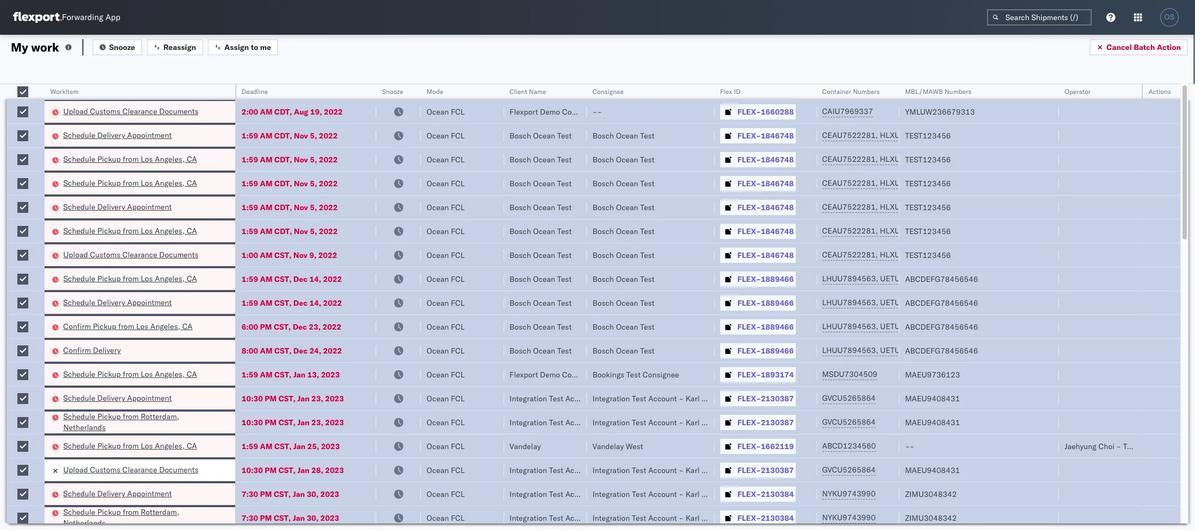 Task type: describe. For each thing, give the bounding box(es) containing it.
ca for 5th 'schedule pickup from los angeles, ca' button
[[187, 370, 197, 379]]

my
[[11, 39, 28, 55]]

confirm delivery button
[[63, 345, 121, 357]]

demo for bookings
[[540, 370, 561, 380]]

flex-1893174
[[738, 370, 794, 380]]

deadline button
[[236, 85, 366, 96]]

1 horizontal spatial --
[[906, 442, 915, 451]]

2 fcl from the top
[[451, 131, 465, 141]]

container
[[823, 88, 852, 96]]

cancel batch action button
[[1090, 39, 1189, 55]]

1:59 am cst, jan 13, 2023
[[242, 370, 340, 380]]

maeu9736123
[[906, 370, 961, 380]]

5 1:59 am cdt, nov 5, 2022 from the top
[[242, 226, 338, 236]]

4 schedule from the top
[[63, 202, 95, 212]]

snooze inside 'button'
[[109, 42, 135, 52]]

dec for schedule pickup from los angeles, ca
[[294, 274, 308, 284]]

uetu5238478 for confirm delivery
[[881, 346, 934, 356]]

confirm pickup from los angeles, ca button
[[63, 321, 193, 333]]

os button
[[1158, 5, 1183, 30]]

5 am from the top
[[260, 202, 273, 212]]

3 flex-2130387 from the top
[[738, 466, 794, 475]]

abcdefg78456546 for confirm pickup from los angeles, ca
[[906, 322, 979, 332]]

23, for schedule delivery appointment
[[312, 394, 323, 404]]

16 fcl from the top
[[451, 466, 465, 475]]

rotterdam, for 10:30 pm cst, jan 23, 2023
[[141, 412, 179, 422]]

netherlands for 10:30 pm cst, jan 23, 2023
[[63, 423, 106, 433]]

work
[[31, 39, 59, 55]]

lhuu7894563, uetu5238478 for schedule pickup from los angeles, ca
[[823, 274, 934, 284]]

mode
[[427, 88, 444, 96]]

1 5, from the top
[[310, 131, 317, 141]]

schedule pickup from rotterdam, netherlands link for 10:30
[[63, 412, 221, 433]]

3 clearance from the top
[[122, 465, 157, 475]]

9,
[[310, 250, 317, 260]]

1 1:59 am cst, dec 14, 2022 from the top
[[242, 274, 342, 284]]

7:30 pm cst, jan 30, 2023 for schedule pickup from rotterdam, netherlands
[[242, 513, 339, 523]]

2 flex- from the top
[[738, 131, 761, 141]]

9 resize handle column header from the left
[[887, 84, 900, 531]]

confirm for confirm delivery
[[63, 346, 91, 356]]

confirm pickup from los angeles, ca link
[[63, 321, 193, 332]]

flexport for bookings
[[510, 370, 538, 380]]

flexport for -
[[510, 107, 538, 117]]

4 1:59 from the top
[[242, 202, 258, 212]]

action
[[1158, 42, 1182, 52]]

appointment for 1:59 am cdt, nov 5, 2022
[[127, 202, 172, 212]]

12 ocean fcl from the top
[[427, 370, 465, 380]]

batch
[[1135, 42, 1156, 52]]

appointment for 10:30 pm cst, jan 23, 2023
[[127, 394, 172, 403]]

reassign
[[163, 42, 196, 52]]

2 ceau7522281, from the top
[[823, 154, 879, 164]]

5 resize handle column header from the left
[[491, 84, 504, 531]]

jan for schedule pickup from rotterdam, netherlands button related to 7:30 pm cst, jan 30, 2023
[[293, 513, 305, 523]]

schedule pickup from los angeles, ca for schedule pickup from los angeles, ca link related to fourth 'schedule pickup from los angeles, ca' button from the bottom of the page
[[63, 226, 197, 236]]

zimu3048342 for schedule pickup from rotterdam, netherlands
[[906, 513, 958, 523]]

14 ocean fcl from the top
[[427, 418, 465, 428]]

zimu3048342 for schedule delivery appointment
[[906, 490, 958, 499]]

assign
[[224, 42, 249, 52]]

13,
[[308, 370, 319, 380]]

2 ocean fcl from the top
[[427, 131, 465, 141]]

id
[[734, 88, 741, 96]]

9 schedule from the top
[[63, 394, 95, 403]]

schedule pickup from los angeles, ca link for 6th 'schedule pickup from los angeles, ca' button
[[63, 441, 197, 452]]

3 maeu9408431 from the top
[[906, 466, 961, 475]]

13 fcl from the top
[[451, 394, 465, 404]]

8:00
[[242, 346, 258, 356]]

consignee inside consignee button
[[593, 88, 624, 96]]

5 hlxu6269489, from the top
[[881, 226, 936, 236]]

schedule pickup from rotterdam, netherlands for 10:30 pm cst, jan 23, 2023
[[63, 412, 179, 433]]

bookings
[[593, 370, 625, 380]]

3 hlxu8034992 from the top
[[938, 178, 991, 188]]

flex-2130384 for schedule pickup from rotterdam, netherlands
[[738, 513, 794, 523]]

5 test123456 from the top
[[906, 226, 952, 236]]

1893174
[[761, 370, 794, 380]]

flex-1889466 for confirm pickup from los angeles, ca
[[738, 322, 794, 332]]

delivery for 1:59 am cdt, nov 5, 2022
[[97, 202, 125, 212]]

1 flex-1846748 from the top
[[738, 131, 794, 141]]

confirm delivery
[[63, 346, 121, 356]]

1 flex- from the top
[[738, 107, 761, 117]]

os
[[1165, 13, 1176, 21]]

nov for sixth 'schedule pickup from los angeles, ca' button from the bottom
[[294, 155, 308, 164]]

angeles, for confirm pickup from los angeles, ca link
[[151, 322, 180, 332]]

4 hlxu6269489, from the top
[[881, 202, 936, 212]]

ymluw236679313
[[906, 107, 976, 117]]

assign to me button
[[208, 39, 278, 55]]

upload customs clearance documents button for 1:00 am cst, nov 9, 2022
[[63, 250, 199, 261]]

1660288
[[761, 107, 794, 117]]

10 resize handle column header from the left
[[1047, 84, 1060, 531]]

forwarding app link
[[13, 12, 120, 23]]

9 fcl from the top
[[451, 298, 465, 308]]

10 am from the top
[[260, 346, 273, 356]]

schedule pickup from rotterdam, netherlands button for 10:30 pm cst, jan 23, 2023
[[63, 412, 221, 434]]

1846748 for the upload customs clearance documents button corresponding to 1:00 am cst, nov 9, 2022
[[761, 250, 794, 260]]

flex-1660288
[[738, 107, 794, 117]]

2 abcdefg78456546 from the top
[[906, 298, 979, 308]]

confirm pickup from los angeles, ca
[[63, 322, 193, 332]]

schedule delivery appointment for 1:59 am cst, dec 14, 2022
[[63, 298, 172, 308]]

agen
[[1182, 442, 1196, 451]]

jaehyung
[[1065, 442, 1097, 451]]

1 1846748 from the top
[[761, 131, 794, 141]]

confirm delivery link
[[63, 345, 121, 356]]

ca for 6th 'schedule pickup from los angeles, ca' button
[[187, 441, 197, 451]]

ceau7522281, hlxu6269489, hlxu8034992 for 2nd 'schedule pickup from los angeles, ca' button
[[823, 178, 991, 188]]

4 1:59 am cdt, nov 5, 2022 from the top
[[242, 202, 338, 212]]

client name
[[510, 88, 546, 96]]

schedule delivery appointment button for 10:30 pm cst, jan 23, 2023
[[63, 393, 172, 405]]

from for 6th 'schedule pickup from los angeles, ca' button
[[123, 441, 139, 451]]

0 vertical spatial --
[[593, 107, 602, 117]]

delivery inside button
[[93, 346, 121, 356]]

schedule pickup from rotterdam, netherlands for 7:30 pm cst, jan 30, 2023
[[63, 508, 179, 528]]

msdu7304509
[[823, 370, 878, 379]]

1 1:59 am cdt, nov 5, 2022 from the top
[[242, 131, 338, 141]]

7 am from the top
[[260, 250, 273, 260]]

flex id
[[721, 88, 741, 96]]

flexport demo consignee for bookings test consignee
[[510, 370, 599, 380]]

5 ocean fcl from the top
[[427, 202, 465, 212]]

10 schedule from the top
[[63, 412, 95, 422]]

9 ocean fcl from the top
[[427, 298, 465, 308]]

4 flex- from the top
[[738, 179, 761, 188]]

6 schedule from the top
[[63, 274, 95, 284]]

6 fcl from the top
[[451, 226, 465, 236]]

1846748 for schedule delivery appointment button for 1:59 am cdt, nov 5, 2022
[[761, 202, 794, 212]]

schedule pickup from los angeles, ca for schedule pickup from los angeles, ca link corresponding to 6th 'schedule pickup from los angeles, ca' button
[[63, 441, 197, 451]]

2 1:59 am cst, dec 14, 2022 from the top
[[242, 298, 342, 308]]

7 schedule from the top
[[63, 298, 95, 308]]

25,
[[308, 442, 319, 451]]

11 schedule from the top
[[63, 441, 95, 451]]

angeles, for schedule pickup from los angeles, ca link related to 2nd 'schedule pickup from los angeles, ca' button
[[155, 178, 185, 188]]

8 flex- from the top
[[738, 274, 761, 284]]

snooze button
[[92, 39, 142, 55]]

mbl/mawb
[[906, 88, 944, 96]]

lhuu7894563, uetu5238478 for confirm delivery
[[823, 346, 934, 356]]

2:00
[[242, 107, 258, 117]]

11 flex- from the top
[[738, 346, 761, 356]]

pickup for fourth 'schedule pickup from los angeles, ca' button from the bottom of the page
[[97, 226, 121, 236]]

8 resize handle column header from the left
[[804, 84, 817, 531]]

documents for 1:00 am cst, nov 9, 2022
[[159, 250, 199, 260]]

5 hlxu8034992 from the top
[[938, 226, 991, 236]]

3 gvcu5265864 from the top
[[823, 465, 876, 475]]

delivery for 1:59 am cst, dec 14, 2022
[[97, 298, 125, 308]]

8 schedule from the top
[[63, 370, 95, 379]]

15 ocean fcl from the top
[[427, 442, 465, 451]]

9 am from the top
[[260, 298, 273, 308]]

30, for schedule delivery appointment
[[307, 490, 319, 499]]

5 flex- from the top
[[738, 202, 761, 212]]

dec up the 6:00 pm cst, dec 23, 2022
[[294, 298, 308, 308]]

1 1:59 from the top
[[242, 131, 258, 141]]

ca for fourth 'schedule pickup from los angeles, ca' button from the bottom of the page
[[187, 226, 197, 236]]

10:30 pm cst, jan 28, 2023
[[242, 466, 344, 475]]

5 5, from the top
[[310, 226, 317, 236]]

11 am from the top
[[260, 370, 273, 380]]

destination
[[1140, 442, 1180, 451]]

numbers for container numbers
[[854, 88, 880, 96]]

container numbers
[[823, 88, 880, 96]]

1889466 for confirm delivery
[[761, 346, 794, 356]]

upload customs clearance documents button for 2:00 am cdt, aug 19, 2022
[[63, 106, 199, 118]]

maeu9408431 for schedule delivery appointment
[[906, 394, 961, 404]]

los for 2nd 'schedule pickup from los angeles, ca' button
[[141, 178, 153, 188]]

1 vertical spatial snooze
[[382, 88, 404, 96]]

12 am from the top
[[260, 442, 273, 451]]

4 ceau7522281, from the top
[[823, 202, 879, 212]]

angeles, for schedule pickup from los angeles, ca link for third 'schedule pickup from los angeles, ca' button from the bottom
[[155, 274, 185, 284]]

6 ocean fcl from the top
[[427, 226, 465, 236]]

ca for third 'schedule pickup from los angeles, ca' button from the bottom
[[187, 274, 197, 284]]

1846748 for sixth 'schedule pickup from los angeles, ca' button from the bottom
[[761, 155, 794, 164]]

12 flex- from the top
[[738, 370, 761, 380]]

from for fourth 'schedule pickup from los angeles, ca' button from the bottom of the page
[[123, 226, 139, 236]]

1846748 for 2nd 'schedule pickup from los angeles, ca' button
[[761, 179, 794, 188]]

my work
[[11, 39, 59, 55]]

me
[[260, 42, 271, 52]]

6 resize handle column header from the left
[[574, 84, 587, 531]]

6:00 pm cst, dec 23, 2022
[[242, 322, 342, 332]]

5 1846748 from the top
[[761, 226, 794, 236]]

1 am from the top
[[260, 107, 273, 117]]

28,
[[312, 466, 323, 475]]

2 flex-1846748 from the top
[[738, 155, 794, 164]]

flex id button
[[715, 85, 806, 96]]

14 flex- from the top
[[738, 418, 761, 428]]

from for schedule pickup from rotterdam, netherlands button related to 7:30 pm cst, jan 30, 2023
[[123, 508, 139, 518]]

delivery for 10:30 pm cst, jan 23, 2023
[[97, 394, 125, 403]]

mbl/mawb numbers button
[[900, 85, 1049, 96]]

13 schedule from the top
[[63, 508, 95, 518]]

1 fcl from the top
[[451, 107, 465, 117]]

pickup for 6th 'schedule pickup from los angeles, ca' button
[[97, 441, 121, 451]]

6 hlxu6269489, from the top
[[881, 250, 936, 260]]

1 ceau7522281, from the top
[[823, 130, 879, 140]]

10:30 pm cst, jan 23, 2023 for schedule delivery appointment
[[242, 394, 344, 404]]

lhuu7894563, for confirm pickup from los angeles, ca
[[823, 322, 879, 332]]

pickup for schedule pickup from rotterdam, netherlands button related to 7:30 pm cst, jan 30, 2023
[[97, 508, 121, 518]]

19,
[[310, 107, 322, 117]]

consignee button
[[587, 85, 704, 96]]

7 flex- from the top
[[738, 250, 761, 260]]

3 1:59 from the top
[[242, 179, 258, 188]]

3 schedule from the top
[[63, 178, 95, 188]]

maeu9408431 for schedule pickup from rotterdam, netherlands
[[906, 418, 961, 428]]

reassign button
[[147, 39, 203, 55]]

3 am from the top
[[260, 155, 273, 164]]

cancel
[[1107, 42, 1133, 52]]

deadline
[[242, 88, 268, 96]]

2 14, from the top
[[310, 298, 321, 308]]

3 upload customs clearance documents from the top
[[63, 465, 199, 475]]

cancel batch action
[[1107, 42, 1182, 52]]

2 flex-1889466 from the top
[[738, 298, 794, 308]]

2130387 for schedule pickup from rotterdam, netherlands
[[761, 418, 794, 428]]

from for 5th 'schedule pickup from los angeles, ca' button
[[123, 370, 139, 379]]

customs for 1:00
[[90, 250, 121, 260]]

24,
[[310, 346, 321, 356]]

7 fcl from the top
[[451, 250, 465, 260]]

abcdefg78456546 for confirm delivery
[[906, 346, 979, 356]]

ceau7522281, hlxu6269489, hlxu8034992 for sixth 'schedule pickup from los angeles, ca' button from the bottom
[[823, 154, 991, 164]]

from for 2nd 'schedule pickup from los angeles, ca' button
[[123, 178, 139, 188]]

6 cdt, from the top
[[275, 226, 292, 236]]

ceau7522281, hlxu6269489, hlxu8034992 for schedule delivery appointment button for 1:59 am cdt, nov 5, 2022
[[823, 202, 991, 212]]

schedule delivery appointment link for 10:30 pm cst, jan 23, 2023
[[63, 393, 172, 404]]

2130384 for schedule delivery appointment
[[761, 490, 794, 499]]

Search Shipments (/) text field
[[988, 9, 1093, 26]]

lhuu7894563, for schedule pickup from los angeles, ca
[[823, 274, 879, 284]]

upload customs clearance documents link for 2:00 am cdt, aug 19, 2022
[[63, 106, 199, 117]]



Task type: vqa. For each thing, say whether or not it's contained in the screenshot.
Pending to the bottom
no



Task type: locate. For each thing, give the bounding box(es) containing it.
3 1889466 from the top
[[761, 322, 794, 332]]

2 vertical spatial upload customs clearance documents
[[63, 465, 199, 475]]

1846748
[[761, 131, 794, 141], [761, 155, 794, 164], [761, 179, 794, 188], [761, 202, 794, 212], [761, 226, 794, 236], [761, 250, 794, 260]]

4 1889466 from the top
[[761, 346, 794, 356]]

numbers up the ymluw236679313
[[945, 88, 972, 96]]

schedule delivery appointment for 10:30 pm cst, jan 23, 2023
[[63, 394, 172, 403]]

karl
[[603, 394, 617, 404], [686, 394, 700, 404], [603, 418, 617, 428], [686, 418, 700, 428], [603, 466, 617, 475], [686, 466, 700, 475], [603, 490, 617, 499], [686, 490, 700, 499], [603, 513, 617, 523], [686, 513, 700, 523]]

4 schedule pickup from los angeles, ca button from the top
[[63, 273, 197, 285]]

1 vertical spatial flex-2130384
[[738, 513, 794, 523]]

10 flex- from the top
[[738, 322, 761, 332]]

1 vertical spatial 2130387
[[761, 418, 794, 428]]

upload customs clearance documents for 2:00
[[63, 107, 199, 116]]

1:00
[[242, 250, 258, 260]]

ceau7522281,
[[823, 130, 879, 140], [823, 154, 879, 164], [823, 178, 879, 188], [823, 202, 879, 212], [823, 226, 879, 236], [823, 250, 879, 260]]

12 schedule from the top
[[63, 489, 95, 499]]

schedule pickup from rotterdam, netherlands button
[[63, 412, 221, 434], [63, 507, 221, 530]]

6 1846748 from the top
[[761, 250, 794, 260]]

10 ocean fcl from the top
[[427, 322, 465, 332]]

mbl/mawb numbers
[[906, 88, 972, 96]]

2 appointment from the top
[[127, 202, 172, 212]]

2 vertical spatial gvcu5265864
[[823, 465, 876, 475]]

2 10:30 from the top
[[242, 418, 263, 428]]

2130387
[[761, 394, 794, 404], [761, 418, 794, 428], [761, 466, 794, 475]]

13 ocean fcl from the top
[[427, 394, 465, 404]]

1 horizontal spatial numbers
[[945, 88, 972, 96]]

integration test account - karl lagerfeld
[[510, 394, 651, 404], [593, 394, 734, 404], [510, 418, 651, 428], [593, 418, 734, 428], [510, 466, 651, 475], [593, 466, 734, 475], [510, 490, 651, 499], [593, 490, 734, 499], [510, 513, 651, 523], [593, 513, 734, 523]]

los
[[141, 154, 153, 164], [141, 178, 153, 188], [141, 226, 153, 236], [141, 274, 153, 284], [136, 322, 149, 332], [141, 370, 153, 379], [141, 441, 153, 451]]

3 2130387 from the top
[[761, 466, 794, 475]]

0 vertical spatial documents
[[159, 107, 199, 116]]

schedule delivery appointment link
[[63, 130, 172, 141], [63, 202, 172, 213], [63, 297, 172, 308], [63, 393, 172, 404], [63, 489, 172, 500]]

4 resize handle column header from the left
[[408, 84, 421, 531]]

to
[[251, 42, 258, 52]]

5 flex-1846748 from the top
[[738, 226, 794, 236]]

17 fcl from the top
[[451, 490, 465, 499]]

0 vertical spatial maeu9408431
[[906, 394, 961, 404]]

3 lhuu7894563, uetu5238478 from the top
[[823, 322, 934, 332]]

schedule pickup from los angeles, ca link for 2nd 'schedule pickup from los angeles, ca' button
[[63, 178, 197, 189]]

pickup for schedule pickup from rotterdam, netherlands button associated with 10:30 pm cst, jan 23, 2023
[[97, 412, 121, 422]]

abcd1234560
[[823, 441, 877, 451]]

1 demo from the top
[[540, 107, 561, 117]]

7:30 for schedule delivery appointment
[[242, 490, 258, 499]]

0 vertical spatial upload
[[63, 107, 88, 116]]

1 vertical spatial 30,
[[307, 513, 319, 523]]

3 customs from the top
[[90, 465, 121, 475]]

actions
[[1149, 88, 1172, 96]]

schedule pickup from los angeles, ca button
[[63, 154, 197, 166], [63, 178, 197, 190], [63, 226, 197, 238], [63, 273, 197, 285], [63, 369, 197, 381], [63, 441, 197, 453]]

documents for 2:00 am cdt, aug 19, 2022
[[159, 107, 199, 116]]

1 vertical spatial gvcu5265864
[[823, 417, 876, 427]]

1 vertical spatial 14,
[[310, 298, 321, 308]]

los for fourth 'schedule pickup from los angeles, ca' button from the bottom of the page
[[141, 226, 153, 236]]

1662119
[[761, 442, 794, 451]]

0 vertical spatial schedule pickup from rotterdam, netherlands
[[63, 412, 179, 433]]

1 vertical spatial 1:59 am cst, dec 14, 2022
[[242, 298, 342, 308]]

3 uetu5238478 from the top
[[881, 322, 934, 332]]

snooze left mode
[[382, 88, 404, 96]]

1 14, from the top
[[310, 274, 321, 284]]

upload
[[63, 107, 88, 116], [63, 250, 88, 260], [63, 465, 88, 475]]

schedule pickup from los angeles, ca link for third 'schedule pickup from los angeles, ca' button from the bottom
[[63, 273, 197, 284]]

0 vertical spatial 1:59 am cst, dec 14, 2022
[[242, 274, 342, 284]]

14, down 9,
[[310, 274, 321, 284]]

ca inside 'button'
[[182, 322, 193, 332]]

0 vertical spatial gvcu5265864
[[823, 394, 876, 403]]

0 vertical spatial upload customs clearance documents
[[63, 107, 199, 116]]

app
[[106, 12, 120, 23]]

2 uetu5238478 from the top
[[881, 298, 934, 308]]

0 vertical spatial 2130384
[[761, 490, 794, 499]]

2 vertical spatial documents
[[159, 465, 199, 475]]

18 fcl from the top
[[451, 513, 465, 523]]

4 schedule pickup from los angeles, ca link from the top
[[63, 273, 197, 284]]

gvcu5265864 up abcd1234560
[[823, 417, 876, 427]]

ca for confirm pickup from los angeles, ca 'button'
[[182, 322, 193, 332]]

2 numbers from the left
[[945, 88, 972, 96]]

schedule pickup from los angeles, ca link for 5th 'schedule pickup from los angeles, ca' button
[[63, 369, 197, 380]]

1 vertical spatial --
[[906, 442, 915, 451]]

0 vertical spatial nyku9743990
[[823, 489, 876, 499]]

10:30 down 1:59 am cst, jan 13, 2023
[[242, 394, 263, 404]]

4 am from the top
[[260, 179, 273, 188]]

nov for the upload customs clearance documents button corresponding to 1:00 am cst, nov 9, 2022
[[294, 250, 308, 260]]

2 vertical spatial 2130387
[[761, 466, 794, 475]]

dec left 24, at the bottom left
[[294, 346, 308, 356]]

2 schedule delivery appointment link from the top
[[63, 202, 172, 213]]

5 schedule from the top
[[63, 226, 95, 236]]

10:30 for schedule pickup from rotterdam, netherlands
[[242, 418, 263, 428]]

snooze down app
[[109, 42, 135, 52]]

5 appointment from the top
[[127, 489, 172, 499]]

test
[[558, 131, 572, 141], [641, 131, 655, 141], [558, 155, 572, 164], [641, 155, 655, 164], [558, 179, 572, 188], [641, 179, 655, 188], [558, 202, 572, 212], [641, 202, 655, 212], [558, 226, 572, 236], [641, 226, 655, 236], [558, 250, 572, 260], [641, 250, 655, 260], [558, 274, 572, 284], [641, 274, 655, 284], [558, 298, 572, 308], [641, 298, 655, 308], [558, 322, 572, 332], [641, 322, 655, 332], [558, 346, 572, 356], [641, 346, 655, 356], [627, 370, 641, 380], [549, 394, 564, 404], [632, 394, 647, 404], [549, 418, 564, 428], [632, 418, 647, 428], [1124, 442, 1138, 451], [549, 466, 564, 475], [632, 466, 647, 475], [549, 490, 564, 499], [632, 490, 647, 499], [549, 513, 564, 523], [632, 513, 647, 523]]

upload customs clearance documents for 1:00
[[63, 250, 199, 260]]

0 vertical spatial flex-2130384
[[738, 490, 794, 499]]

gvcu5265864 for schedule pickup from rotterdam, netherlands
[[823, 417, 876, 427]]

6:00
[[242, 322, 258, 332]]

schedule pickup from los angeles, ca for schedule pickup from los angeles, ca link related to sixth 'schedule pickup from los angeles, ca' button from the bottom
[[63, 154, 197, 164]]

caiu7969337
[[823, 107, 874, 116]]

angeles, inside 'button'
[[151, 322, 180, 332]]

4 hlxu8034992 from the top
[[938, 202, 991, 212]]

8:00 am cst, dec 24, 2022
[[242, 346, 342, 356]]

10:30 up "1:59 am cst, jan 25, 2023"
[[242, 418, 263, 428]]

1 vertical spatial rotterdam,
[[141, 508, 179, 518]]

1 vertical spatial flex-2130387
[[738, 418, 794, 428]]

0 vertical spatial 14,
[[310, 274, 321, 284]]

1 vertical spatial maeu9408431
[[906, 418, 961, 428]]

fcl
[[451, 107, 465, 117], [451, 131, 465, 141], [451, 155, 465, 164], [451, 179, 465, 188], [451, 202, 465, 212], [451, 226, 465, 236], [451, 250, 465, 260], [451, 274, 465, 284], [451, 298, 465, 308], [451, 322, 465, 332], [451, 346, 465, 356], [451, 370, 465, 380], [451, 394, 465, 404], [451, 418, 465, 428], [451, 442, 465, 451], [451, 466, 465, 475], [451, 490, 465, 499], [451, 513, 465, 523]]

snooze
[[109, 42, 135, 52], [382, 88, 404, 96]]

flexport
[[510, 107, 538, 117], [510, 370, 538, 380]]

1 vertical spatial upload customs clearance documents
[[63, 250, 199, 260]]

angeles,
[[155, 154, 185, 164], [155, 178, 185, 188], [155, 226, 185, 236], [155, 274, 185, 284], [151, 322, 180, 332], [155, 370, 185, 379], [155, 441, 185, 451]]

1 vertical spatial flexport demo consignee
[[510, 370, 599, 380]]

workitem button
[[45, 85, 224, 96]]

0 vertical spatial zimu3048342
[[906, 490, 958, 499]]

2 vertical spatial customs
[[90, 465, 121, 475]]

dec up 8:00 am cst, dec 24, 2022
[[293, 322, 307, 332]]

1 vertical spatial upload
[[63, 250, 88, 260]]

0 horizontal spatial numbers
[[854, 88, 880, 96]]

2 schedule pickup from rotterdam, netherlands link from the top
[[63, 507, 221, 529]]

west
[[626, 442, 644, 451]]

0 vertical spatial netherlands
[[63, 423, 106, 433]]

gvcu5265864 down msdu7304509
[[823, 394, 876, 403]]

workitem
[[50, 88, 79, 96]]

3 schedule delivery appointment from the top
[[63, 298, 172, 308]]

3 flex-1846748 from the top
[[738, 179, 794, 188]]

2 lhuu7894563, from the top
[[823, 298, 879, 308]]

8 ocean fcl from the top
[[427, 274, 465, 284]]

2 vertical spatial 10:30
[[242, 466, 263, 475]]

appointment for 1:59 am cst, dec 14, 2022
[[127, 298, 172, 308]]

1889466 for schedule pickup from los angeles, ca
[[761, 274, 794, 284]]

8 1:59 from the top
[[242, 370, 258, 380]]

zimu3048342
[[906, 490, 958, 499], [906, 513, 958, 523]]

schedule
[[63, 130, 95, 140], [63, 154, 95, 164], [63, 178, 95, 188], [63, 202, 95, 212], [63, 226, 95, 236], [63, 274, 95, 284], [63, 298, 95, 308], [63, 370, 95, 379], [63, 394, 95, 403], [63, 412, 95, 422], [63, 441, 95, 451], [63, 489, 95, 499], [63, 508, 95, 518]]

11 fcl from the top
[[451, 346, 465, 356]]

jaehyung choi - test destination agen
[[1065, 442, 1196, 451]]

7 ocean fcl from the top
[[427, 250, 465, 260]]

flexport demo consignee for --
[[510, 107, 599, 117]]

schedule delivery appointment link for 1:59 am cst, dec 14, 2022
[[63, 297, 172, 308]]

2130384 for schedule pickup from rotterdam, netherlands
[[761, 513, 794, 523]]

from for sixth 'schedule pickup from los angeles, ca' button from the bottom
[[123, 154, 139, 164]]

schedule pickup from rotterdam, netherlands link for 7:30
[[63, 507, 221, 529]]

10:30 pm cst, jan 23, 2023 down 1:59 am cst, jan 13, 2023
[[242, 394, 344, 404]]

3 ceau7522281, from the top
[[823, 178, 879, 188]]

container numbers button
[[817, 85, 889, 96]]

2 resize handle column header from the left
[[222, 84, 235, 531]]

1:00 am cst, nov 9, 2022
[[242, 250, 337, 260]]

clearance for 2:00 am cdt, aug 19, 2022
[[122, 107, 157, 116]]

name
[[529, 88, 546, 96]]

1 vertical spatial 7:30 pm cst, jan 30, 2023
[[242, 513, 339, 523]]

jan for schedule delivery appointment button associated with 7:30 pm cst, jan 30, 2023
[[293, 490, 305, 499]]

None checkbox
[[17, 86, 28, 97], [17, 202, 28, 213], [17, 298, 28, 308], [17, 322, 28, 332], [17, 345, 28, 356], [17, 393, 28, 404], [17, 86, 28, 97], [17, 202, 28, 213], [17, 298, 28, 308], [17, 322, 28, 332], [17, 345, 28, 356], [17, 393, 28, 404]]

8 fcl from the top
[[451, 274, 465, 284]]

from for schedule pickup from rotterdam, netherlands button associated with 10:30 pm cst, jan 23, 2023
[[123, 412, 139, 422]]

10:30 pm cst, jan 23, 2023
[[242, 394, 344, 404], [242, 418, 344, 428]]

3 resize handle column header from the left
[[364, 84, 377, 531]]

4 lhuu7894563, uetu5238478 from the top
[[823, 346, 934, 356]]

flex
[[721, 88, 733, 96]]

2 vertical spatial upload customs clearance documents link
[[63, 465, 199, 476]]

ocean fcl
[[427, 107, 465, 117], [427, 131, 465, 141], [427, 155, 465, 164], [427, 179, 465, 188], [427, 202, 465, 212], [427, 226, 465, 236], [427, 250, 465, 260], [427, 274, 465, 284], [427, 298, 465, 308], [427, 322, 465, 332], [427, 346, 465, 356], [427, 370, 465, 380], [427, 394, 465, 404], [427, 418, 465, 428], [427, 442, 465, 451], [427, 466, 465, 475], [427, 490, 465, 499], [427, 513, 465, 523]]

2 vertical spatial 23,
[[312, 418, 323, 428]]

1 flex-2130387 from the top
[[738, 394, 794, 404]]

2 gvcu5265864 from the top
[[823, 417, 876, 427]]

3 schedule pickup from los angeles, ca button from the top
[[63, 226, 197, 238]]

2 vertical spatial clearance
[[122, 465, 157, 475]]

1 10:30 pm cst, jan 23, 2023 from the top
[[242, 394, 344, 404]]

consignee
[[593, 88, 624, 96], [562, 107, 599, 117], [562, 370, 599, 380], [643, 370, 680, 380]]

1 clearance from the top
[[122, 107, 157, 116]]

3 documents from the top
[[159, 465, 199, 475]]

flex-2130384 button
[[721, 487, 797, 502], [721, 487, 797, 502], [721, 511, 797, 526], [721, 511, 797, 526]]

7 1:59 from the top
[[242, 298, 258, 308]]

los for confirm pickup from los angeles, ca 'button'
[[136, 322, 149, 332]]

0 vertical spatial rotterdam,
[[141, 412, 179, 422]]

bookings test consignee
[[593, 370, 680, 380]]

choi
[[1099, 442, 1115, 451]]

1889466
[[761, 274, 794, 284], [761, 298, 794, 308], [761, 322, 794, 332], [761, 346, 794, 356]]

ceau7522281, hlxu6269489, hlxu8034992
[[823, 130, 991, 140], [823, 154, 991, 164], [823, 178, 991, 188], [823, 202, 991, 212], [823, 226, 991, 236], [823, 250, 991, 260]]

10:30 pm cst, jan 23, 2023 up "1:59 am cst, jan 25, 2023"
[[242, 418, 344, 428]]

angeles, for schedule pickup from los angeles, ca link corresponding to 5th 'schedule pickup from los angeles, ca' button
[[155, 370, 185, 379]]

5 1:59 from the top
[[242, 226, 258, 236]]

operator
[[1065, 88, 1091, 96]]

pm
[[260, 322, 272, 332], [265, 394, 277, 404], [265, 418, 277, 428], [265, 466, 277, 475], [260, 490, 272, 499], [260, 513, 272, 523]]

2 vertical spatial upload
[[63, 465, 88, 475]]

0 vertical spatial flex-2130387
[[738, 394, 794, 404]]

pickup inside 'button'
[[93, 322, 117, 332]]

None checkbox
[[17, 106, 28, 117], [17, 130, 28, 141], [17, 154, 28, 165], [17, 178, 28, 189], [17, 226, 28, 237], [17, 250, 28, 261], [17, 274, 28, 285], [17, 369, 28, 380], [17, 417, 28, 428], [17, 441, 28, 452], [17, 465, 28, 476], [17, 489, 28, 500], [17, 513, 28, 524], [17, 106, 28, 117], [17, 130, 28, 141], [17, 154, 28, 165], [17, 178, 28, 189], [17, 226, 28, 237], [17, 250, 28, 261], [17, 274, 28, 285], [17, 369, 28, 380], [17, 417, 28, 428], [17, 441, 28, 452], [17, 465, 28, 476], [17, 489, 28, 500], [17, 513, 28, 524]]

2 hlxu6269489, from the top
[[881, 154, 936, 164]]

client name button
[[504, 85, 577, 96]]

numbers for mbl/mawb numbers
[[945, 88, 972, 96]]

1:59 am cst, dec 14, 2022 up the 6:00 pm cst, dec 23, 2022
[[242, 298, 342, 308]]

nyku9743990
[[823, 489, 876, 499], [823, 513, 876, 523]]

1 flex-2130384 from the top
[[738, 490, 794, 499]]

ocean
[[427, 107, 449, 117], [427, 131, 449, 141], [533, 131, 556, 141], [616, 131, 639, 141], [427, 155, 449, 164], [533, 155, 556, 164], [616, 155, 639, 164], [427, 179, 449, 188], [533, 179, 556, 188], [616, 179, 639, 188], [427, 202, 449, 212], [533, 202, 556, 212], [616, 202, 639, 212], [427, 226, 449, 236], [533, 226, 556, 236], [616, 226, 639, 236], [427, 250, 449, 260], [533, 250, 556, 260], [616, 250, 639, 260], [427, 274, 449, 284], [533, 274, 556, 284], [616, 274, 639, 284], [427, 298, 449, 308], [533, 298, 556, 308], [616, 298, 639, 308], [427, 322, 449, 332], [533, 322, 556, 332], [616, 322, 639, 332], [427, 346, 449, 356], [533, 346, 556, 356], [616, 346, 639, 356], [427, 370, 449, 380], [427, 394, 449, 404], [427, 418, 449, 428], [427, 442, 449, 451], [427, 466, 449, 475], [427, 490, 449, 499], [427, 513, 449, 523]]

23, down 13,
[[312, 394, 323, 404]]

clearance
[[122, 107, 157, 116], [122, 250, 157, 260], [122, 465, 157, 475]]

assign to me
[[224, 42, 271, 52]]

flex-2130387 down flex-1662119
[[738, 466, 794, 475]]

los for 6th 'schedule pickup from los angeles, ca' button
[[141, 441, 153, 451]]

3 ceau7522281, hlxu6269489, hlxu8034992 from the top
[[823, 178, 991, 188]]

1 10:30 from the top
[[242, 394, 263, 404]]

gvcu5265864 down abcd1234560
[[823, 465, 876, 475]]

1 hlxu6269489, from the top
[[881, 130, 936, 140]]

1 vertical spatial 23,
[[312, 394, 323, 404]]

6 hlxu8034992 from the top
[[938, 250, 991, 260]]

netherlands for 7:30 pm cst, jan 30, 2023
[[63, 519, 106, 528]]

2 2130384 from the top
[[761, 513, 794, 523]]

los for third 'schedule pickup from los angeles, ca' button from the bottom
[[141, 274, 153, 284]]

uetu5238478 for confirm pickup from los angeles, ca
[[881, 322, 934, 332]]

0 vertical spatial 30,
[[307, 490, 319, 499]]

1 vertical spatial clearance
[[122, 250, 157, 260]]

1 schedule pickup from rotterdam, netherlands link from the top
[[63, 412, 221, 433]]

flex-1889466 for confirm delivery
[[738, 346, 794, 356]]

2 vertical spatial flex-2130387
[[738, 466, 794, 475]]

confirm inside 'button'
[[63, 322, 91, 332]]

angeles, for schedule pickup from los angeles, ca link related to sixth 'schedule pickup from los angeles, ca' button from the bottom
[[155, 154, 185, 164]]

flex-1662119
[[738, 442, 794, 451]]

forwarding app
[[62, 12, 120, 23]]

11 ocean fcl from the top
[[427, 346, 465, 356]]

2 maeu9408431 from the top
[[906, 418, 961, 428]]

0 vertical spatial 10:30
[[242, 394, 263, 404]]

0 vertical spatial 7:30
[[242, 490, 258, 499]]

0 vertical spatial snooze
[[109, 42, 135, 52]]

dec for confirm pickup from los angeles, ca
[[293, 322, 307, 332]]

1 vertical spatial zimu3048342
[[906, 513, 958, 523]]

14,
[[310, 274, 321, 284], [310, 298, 321, 308]]

dec down 1:00 am cst, nov 9, 2022
[[294, 274, 308, 284]]

10:30 down "1:59 am cst, jan 25, 2023"
[[242, 466, 263, 475]]

vandelay
[[510, 442, 541, 451], [593, 442, 624, 451]]

lhuu7894563, uetu5238478
[[823, 274, 934, 284], [823, 298, 934, 308], [823, 322, 934, 332], [823, 346, 934, 356]]

1 ocean fcl from the top
[[427, 107, 465, 117]]

schedule pickup from los angeles, ca
[[63, 154, 197, 164], [63, 178, 197, 188], [63, 226, 197, 236], [63, 274, 197, 284], [63, 370, 197, 379], [63, 441, 197, 451]]

0 horizontal spatial snooze
[[109, 42, 135, 52]]

2 documents from the top
[[159, 250, 199, 260]]

1 vertical spatial upload customs clearance documents button
[[63, 250, 199, 261]]

3 cdt, from the top
[[275, 155, 292, 164]]

4 test123456 from the top
[[906, 202, 952, 212]]

upload customs clearance documents link for 1:00 am cst, nov 9, 2022
[[63, 250, 199, 260]]

flexport. image
[[13, 12, 62, 23]]

23, up 25,
[[312, 418, 323, 428]]

uetu5238478 for schedule pickup from los angeles, ca
[[881, 274, 934, 284]]

1 cdt, from the top
[[275, 107, 292, 117]]

from inside 'button'
[[118, 322, 134, 332]]

0 vertical spatial demo
[[540, 107, 561, 117]]

0 vertical spatial clearance
[[122, 107, 157, 116]]

am
[[260, 107, 273, 117], [260, 131, 273, 141], [260, 155, 273, 164], [260, 179, 273, 188], [260, 202, 273, 212], [260, 226, 273, 236], [260, 250, 273, 260], [260, 274, 273, 284], [260, 298, 273, 308], [260, 346, 273, 356], [260, 370, 273, 380], [260, 442, 273, 451]]

pickup for confirm pickup from los angeles, ca 'button'
[[93, 322, 117, 332]]

1 1889466 from the top
[[761, 274, 794, 284]]

integration
[[510, 394, 547, 404], [593, 394, 630, 404], [510, 418, 547, 428], [593, 418, 630, 428], [510, 466, 547, 475], [593, 466, 630, 475], [510, 490, 547, 499], [593, 490, 630, 499], [510, 513, 547, 523], [593, 513, 630, 523]]

3 flex-1889466 from the top
[[738, 322, 794, 332]]

aug
[[294, 107, 309, 117]]

0 vertical spatial 7:30 pm cst, jan 30, 2023
[[242, 490, 339, 499]]

from
[[123, 154, 139, 164], [123, 178, 139, 188], [123, 226, 139, 236], [123, 274, 139, 284], [118, 322, 134, 332], [123, 370, 139, 379], [123, 412, 139, 422], [123, 441, 139, 451], [123, 508, 139, 518]]

1 vertical spatial 10:30 pm cst, jan 23, 2023
[[242, 418, 344, 428]]

1 vertical spatial schedule pickup from rotterdam, netherlands button
[[63, 507, 221, 530]]

schedule pickup from los angeles, ca link for sixth 'schedule pickup from los angeles, ca' button from the bottom
[[63, 154, 197, 165]]

client
[[510, 88, 528, 96]]

1 vertical spatial flexport
[[510, 370, 538, 380]]

3 ocean fcl from the top
[[427, 155, 465, 164]]

1 vertical spatial 10:30
[[242, 418, 263, 428]]

0 vertical spatial flexport demo consignee
[[510, 107, 599, 117]]

0 vertical spatial confirm
[[63, 322, 91, 332]]

1 schedule delivery appointment from the top
[[63, 130, 172, 140]]

0 horizontal spatial vandelay
[[510, 442, 541, 451]]

1 vandelay from the left
[[510, 442, 541, 451]]

1 vertical spatial nyku9743990
[[823, 513, 876, 523]]

5,
[[310, 131, 317, 141], [310, 155, 317, 164], [310, 179, 317, 188], [310, 202, 317, 212], [310, 226, 317, 236]]

upload customs clearance documents link
[[63, 106, 199, 117], [63, 250, 199, 260], [63, 465, 199, 476]]

1 horizontal spatial snooze
[[382, 88, 404, 96]]

2:00 am cdt, aug 19, 2022
[[242, 107, 343, 117]]

flex-2130387 down flex-1893174
[[738, 394, 794, 404]]

4 lhuu7894563, from the top
[[823, 346, 879, 356]]

test123456 for the upload customs clearance documents button corresponding to 1:00 am cst, nov 9, 2022
[[906, 250, 952, 260]]

0 vertical spatial 2130387
[[761, 394, 794, 404]]

schedule delivery appointment button
[[63, 130, 172, 142], [63, 202, 172, 214], [63, 297, 172, 309], [63, 393, 172, 405], [63, 489, 172, 501]]

numbers up 'caiu7969337' at top
[[854, 88, 880, 96]]

confirm inside button
[[63, 346, 91, 356]]

7:30 for schedule pickup from rotterdam, netherlands
[[242, 513, 258, 523]]

vandelay west
[[593, 442, 644, 451]]

6 schedule pickup from los angeles, ca link from the top
[[63, 441, 197, 452]]

1 vertical spatial upload customs clearance documents link
[[63, 250, 199, 260]]

0 vertical spatial 23,
[[309, 322, 321, 332]]

1 schedule delivery appointment link from the top
[[63, 130, 172, 141]]

mode button
[[421, 85, 494, 96]]

1 horizontal spatial vandelay
[[593, 442, 624, 451]]

0 vertical spatial 10:30 pm cst, jan 23, 2023
[[242, 394, 344, 404]]

0 vertical spatial upload customs clearance documents button
[[63, 106, 199, 118]]

demo for -
[[540, 107, 561, 117]]

0 vertical spatial schedule pickup from rotterdam, netherlands button
[[63, 412, 221, 434]]

schedule pickup from los angeles, ca link
[[63, 154, 197, 165], [63, 178, 197, 189], [63, 226, 197, 236], [63, 273, 197, 284], [63, 369, 197, 380], [63, 441, 197, 452]]

2 flexport demo consignee from the top
[[510, 370, 599, 380]]

customs for 2:00
[[90, 107, 121, 116]]

1 vertical spatial customs
[[90, 250, 121, 260]]

nov
[[294, 131, 308, 141], [294, 155, 308, 164], [294, 179, 308, 188], [294, 202, 308, 212], [294, 226, 308, 236], [294, 250, 308, 260]]

6 schedule pickup from los angeles, ca from the top
[[63, 441, 197, 451]]

resize handle column header
[[32, 84, 45, 531], [222, 84, 235, 531], [364, 84, 377, 531], [408, 84, 421, 531], [491, 84, 504, 531], [574, 84, 587, 531], [702, 84, 715, 531], [804, 84, 817, 531], [887, 84, 900, 531], [1047, 84, 1060, 531], [1130, 84, 1143, 531], [1168, 84, 1181, 531]]

pickup for 2nd 'schedule pickup from los angeles, ca' button
[[97, 178, 121, 188]]

2 schedule delivery appointment from the top
[[63, 202, 172, 212]]

schedule pickup from rotterdam, netherlands button for 7:30 pm cst, jan 30, 2023
[[63, 507, 221, 530]]

2 lhuu7894563, uetu5238478 from the top
[[823, 298, 934, 308]]

1 vertical spatial netherlands
[[63, 519, 106, 528]]

1 vertical spatial schedule pickup from rotterdam, netherlands
[[63, 508, 179, 528]]

1 vertical spatial 2130384
[[761, 513, 794, 523]]

flex-2130387 up flex-1662119
[[738, 418, 794, 428]]

14, up the 6:00 pm cst, dec 23, 2022
[[310, 298, 321, 308]]

2 schedule delivery appointment button from the top
[[63, 202, 172, 214]]

2130387 down 1893174 on the bottom
[[761, 394, 794, 404]]

schedule delivery appointment link for 7:30 pm cst, jan 30, 2023
[[63, 489, 172, 500]]

documents
[[159, 107, 199, 116], [159, 250, 199, 260], [159, 465, 199, 475]]

0 horizontal spatial --
[[593, 107, 602, 117]]

nov for schedule delivery appointment button for 1:59 am cdt, nov 5, 2022
[[294, 202, 308, 212]]

0 vertical spatial customs
[[90, 107, 121, 116]]

0 vertical spatial schedule pickup from rotterdam, netherlands link
[[63, 412, 221, 433]]

cst,
[[275, 250, 292, 260], [275, 274, 292, 284], [275, 298, 292, 308], [274, 322, 291, 332], [275, 346, 292, 356], [275, 370, 292, 380], [279, 394, 296, 404], [279, 418, 296, 428], [275, 442, 292, 451], [279, 466, 296, 475], [274, 490, 291, 499], [274, 513, 291, 523]]

3 schedule pickup from los angeles, ca link from the top
[[63, 226, 197, 236]]

1 vertical spatial confirm
[[63, 346, 91, 356]]

5 schedule delivery appointment button from the top
[[63, 489, 172, 501]]

0 vertical spatial flexport
[[510, 107, 538, 117]]

2130387 up 1662119
[[761, 418, 794, 428]]

2 schedule from the top
[[63, 154, 95, 164]]

6 am from the top
[[260, 226, 273, 236]]

9 flex- from the top
[[738, 298, 761, 308]]

1 vertical spatial documents
[[159, 250, 199, 260]]

1 vertical spatial 7:30
[[242, 513, 258, 523]]

schedule delivery appointment link for 1:59 am cdt, nov 5, 2022
[[63, 202, 172, 213]]

los inside 'button'
[[136, 322, 149, 332]]

4 flex-1889466 from the top
[[738, 346, 794, 356]]

2130387 down 1662119
[[761, 466, 794, 475]]

3 10:30 from the top
[[242, 466, 263, 475]]

1:59 am cst, jan 25, 2023
[[242, 442, 340, 451]]

gvcu5265864 for schedule delivery appointment
[[823, 394, 876, 403]]

angeles, for schedule pickup from los angeles, ca link corresponding to 6th 'schedule pickup from los angeles, ca' button
[[155, 441, 185, 451]]

23, up 24, at the bottom left
[[309, 322, 321, 332]]

ca for 2nd 'schedule pickup from los angeles, ca' button
[[187, 178, 197, 188]]

ca for sixth 'schedule pickup from los angeles, ca' button from the bottom
[[187, 154, 197, 164]]

2 vertical spatial maeu9408431
[[906, 466, 961, 475]]

1:59 am cst, dec 14, 2022 down 1:00 am cst, nov 9, 2022
[[242, 274, 342, 284]]

pickup for 5th 'schedule pickup from los angeles, ca' button
[[97, 370, 121, 379]]

schedule delivery appointment for 7:30 pm cst, jan 30, 2023
[[63, 489, 172, 499]]

8 am from the top
[[260, 274, 273, 284]]

maeu9408431
[[906, 394, 961, 404], [906, 418, 961, 428], [906, 466, 961, 475]]

2 1889466 from the top
[[761, 298, 794, 308]]

test123456
[[906, 131, 952, 141], [906, 155, 952, 164], [906, 179, 952, 188], [906, 202, 952, 212], [906, 226, 952, 236], [906, 250, 952, 260]]

nyku9743990 for schedule pickup from rotterdam, netherlands
[[823, 513, 876, 523]]

1 vertical spatial schedule pickup from rotterdam, netherlands link
[[63, 507, 221, 529]]

0 vertical spatial upload customs clearance documents link
[[63, 106, 199, 117]]

1 vertical spatial demo
[[540, 370, 561, 380]]

flex-2130387 button
[[721, 391, 797, 406], [721, 391, 797, 406], [721, 415, 797, 430], [721, 415, 797, 430], [721, 463, 797, 478], [721, 463, 797, 478]]

abcdefg78456546
[[906, 274, 979, 284], [906, 298, 979, 308], [906, 322, 979, 332], [906, 346, 979, 356]]

from for third 'schedule pickup from los angeles, ca' button from the bottom
[[123, 274, 139, 284]]

appointment
[[127, 130, 172, 140], [127, 202, 172, 212], [127, 298, 172, 308], [127, 394, 172, 403], [127, 489, 172, 499]]

flex-2130384 for schedule delivery appointment
[[738, 490, 794, 499]]

2130387 for schedule delivery appointment
[[761, 394, 794, 404]]

forwarding
[[62, 12, 103, 23]]

3 schedule pickup from los angeles, ca from the top
[[63, 226, 197, 236]]

pickup for third 'schedule pickup from los angeles, ca' button from the bottom
[[97, 274, 121, 284]]

lhuu7894563, uetu5238478 for confirm pickup from los angeles, ca
[[823, 322, 934, 332]]

test123456 for 2nd 'schedule pickup from los angeles, ca' button
[[906, 179, 952, 188]]

2 upload customs clearance documents link from the top
[[63, 250, 199, 260]]

2 1:59 from the top
[[242, 155, 258, 164]]

1 schedule pickup from rotterdam, netherlands button from the top
[[63, 412, 221, 434]]

upload for 2:00 am cdt, aug 19, 2022
[[63, 107, 88, 116]]



